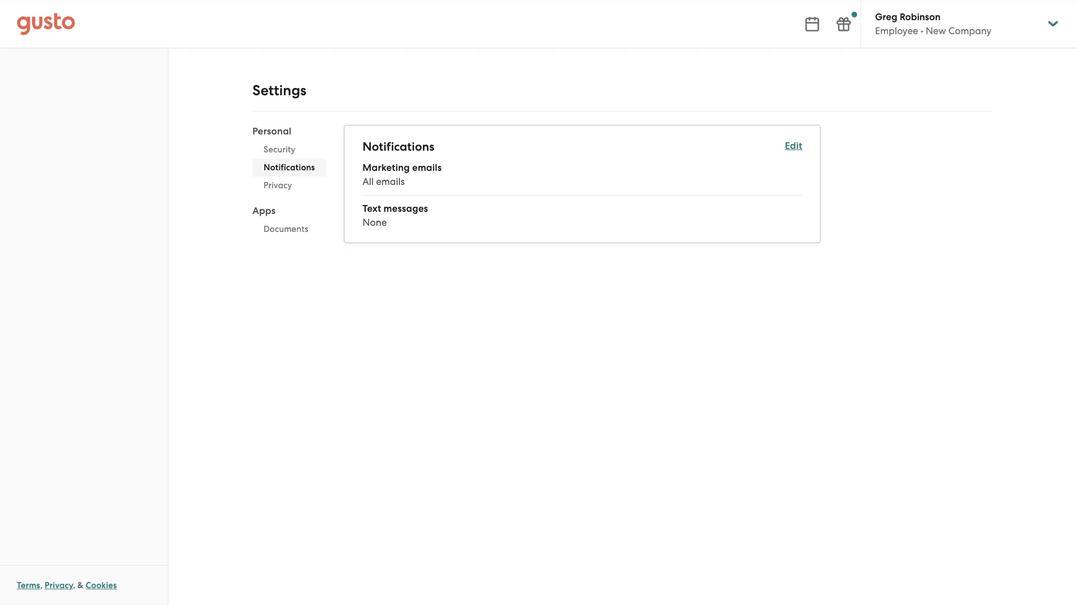 Task type: vqa. For each thing, say whether or not it's contained in the screenshot.
the top privacy LINK
yes



Task type: describe. For each thing, give the bounding box(es) containing it.
greg
[[875, 11, 897, 23]]

•
[[921, 25, 923, 36]]

notifications link
[[252, 159, 326, 177]]

marketing emails element
[[363, 162, 802, 196]]

notifications group
[[363, 139, 802, 229]]

edit
[[785, 140, 802, 152]]

notifications inside 'group'
[[363, 140, 434, 154]]

apps
[[252, 205, 276, 217]]

0 horizontal spatial privacy
[[45, 581, 73, 591]]

terms
[[17, 581, 40, 591]]

list containing marketing emails
[[363, 162, 802, 229]]

new
[[926, 25, 946, 36]]

&
[[77, 581, 84, 591]]

group containing personal
[[252, 125, 326, 242]]

text messages none
[[363, 203, 428, 228]]

security
[[264, 145, 295, 155]]

security link
[[252, 141, 326, 159]]

marketing emails all emails
[[363, 162, 442, 187]]

marketing
[[363, 162, 410, 174]]

2 , from the left
[[73, 581, 75, 591]]

1 vertical spatial privacy link
[[45, 581, 73, 591]]



Task type: locate. For each thing, give the bounding box(es) containing it.
text
[[363, 203, 381, 215]]

notifications inside group
[[264, 163, 315, 173]]

emails right marketing
[[412, 162, 442, 174]]

0 vertical spatial privacy link
[[252, 177, 326, 195]]

cookies
[[86, 581, 117, 591]]

privacy down notifications link
[[264, 181, 292, 191]]

all
[[363, 176, 374, 187]]

privacy link left &
[[45, 581, 73, 591]]

1 horizontal spatial ,
[[73, 581, 75, 591]]

settings
[[252, 82, 306, 99]]

documents link
[[252, 220, 326, 238]]

list
[[363, 162, 802, 229]]

greg robinson employee • new company
[[875, 11, 992, 36]]

1 horizontal spatial privacy link
[[252, 177, 326, 195]]

emails down marketing
[[376, 176, 405, 187]]

gusto navigation element
[[0, 48, 168, 93]]

0 vertical spatial notifications
[[363, 140, 434, 154]]

text messages element
[[363, 203, 802, 229]]

terms link
[[17, 581, 40, 591]]

1 vertical spatial emails
[[376, 176, 405, 187]]

0 vertical spatial privacy
[[264, 181, 292, 191]]

privacy left &
[[45, 581, 73, 591]]

emails
[[412, 162, 442, 174], [376, 176, 405, 187]]

0 vertical spatial emails
[[412, 162, 442, 174]]

notifications up marketing
[[363, 140, 434, 154]]

documents
[[264, 224, 308, 234]]

edit link
[[785, 140, 802, 152]]

1 vertical spatial privacy
[[45, 581, 73, 591]]

1 , from the left
[[40, 581, 43, 591]]

1 horizontal spatial notifications
[[363, 140, 434, 154]]

privacy link down "security" link
[[252, 177, 326, 195]]

1 horizontal spatial emails
[[412, 162, 442, 174]]

company
[[949, 25, 992, 36]]

1 vertical spatial notifications
[[264, 163, 315, 173]]

cookies button
[[86, 580, 117, 593]]

group
[[252, 125, 326, 242]]

,
[[40, 581, 43, 591], [73, 581, 75, 591]]

personal
[[252, 126, 292, 137]]

messages
[[384, 203, 428, 215]]

notifications
[[363, 140, 434, 154], [264, 163, 315, 173]]

privacy link
[[252, 177, 326, 195], [45, 581, 73, 591]]

1 horizontal spatial privacy
[[264, 181, 292, 191]]

none
[[363, 217, 387, 228]]

home image
[[17, 13, 75, 35]]

terms , privacy , & cookies
[[17, 581, 117, 591]]

employee
[[875, 25, 918, 36]]

robinson
[[900, 11, 941, 23]]

0 horizontal spatial notifications
[[264, 163, 315, 173]]

0 horizontal spatial ,
[[40, 581, 43, 591]]

0 horizontal spatial privacy link
[[45, 581, 73, 591]]

0 horizontal spatial emails
[[376, 176, 405, 187]]

privacy
[[264, 181, 292, 191], [45, 581, 73, 591]]

notifications down "security" link
[[264, 163, 315, 173]]



